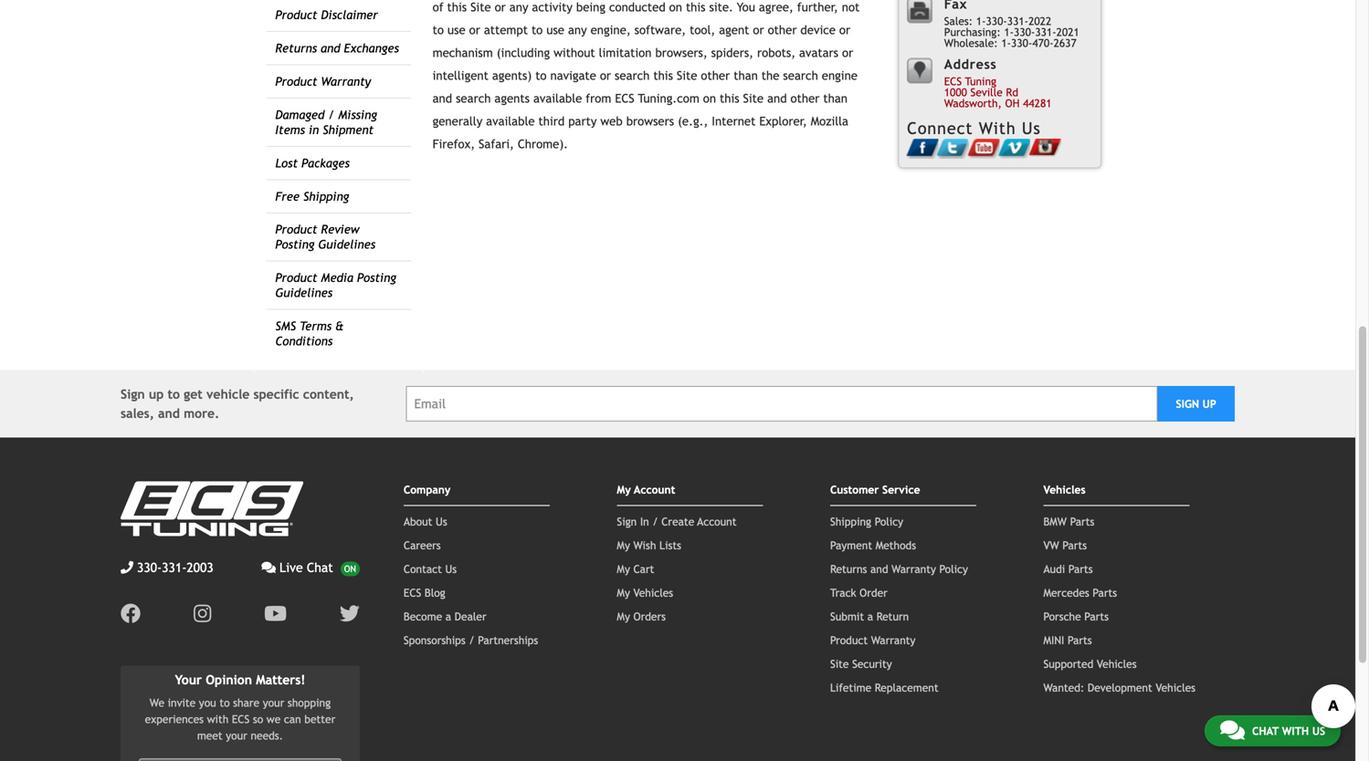 Task type: vqa. For each thing, say whether or not it's contained in the screenshot.
Paginated product list navigation navigation on the bottom of page
no



Task type: describe. For each thing, give the bounding box(es) containing it.
1 vertical spatial your
[[226, 730, 247, 743]]

1 horizontal spatial 331-
[[1007, 14, 1029, 27]]

in
[[309, 123, 319, 137]]

we invite you to share your shopping experiences with ecs so we can better meet your needs.
[[145, 697, 335, 743]]

0 vertical spatial policy
[[875, 516, 904, 528]]

my wish lists link
[[617, 539, 681, 552]]

my for my account
[[617, 484, 631, 496]]

330-331-2003
[[137, 561, 213, 575]]

about us
[[404, 516, 447, 528]]

sales,
[[121, 406, 154, 421]]

free
[[275, 189, 300, 204]]

payment
[[830, 539, 873, 552]]

1- left '2022'
[[1004, 25, 1014, 38]]

vw parts
[[1044, 539, 1087, 552]]

oh
[[1005, 97, 1020, 109]]

twitter logo image
[[340, 604, 360, 624]]

vehicles right the development
[[1156, 682, 1196, 695]]

up for sign up to get vehicle specific content, sales, and more.
[[149, 387, 164, 402]]

my cart
[[617, 563, 654, 576]]

330- up wholesale:
[[986, 14, 1007, 27]]

so
[[253, 714, 263, 726]]

sign for sign in / create account
[[617, 516, 637, 528]]

ecs inside address ecs tuning 1000 seville rd wadsworth, oh 44281
[[944, 75, 962, 88]]

sign up to get vehicle specific content, sales, and more.
[[121, 387, 354, 421]]

my for my vehicles
[[617, 587, 630, 600]]

my orders
[[617, 611, 666, 623]]

vehicle
[[206, 387, 250, 402]]

returns and warranty policy link
[[830, 563, 968, 576]]

matters!
[[256, 673, 305, 688]]

service
[[883, 484, 920, 496]]

and for returns and warranty policy
[[871, 563, 888, 576]]

address
[[944, 57, 997, 72]]

330- down '2022'
[[1011, 36, 1033, 49]]

331- inside 330-331-2003 link
[[162, 561, 187, 575]]

about us link
[[404, 516, 447, 528]]

create
[[662, 516, 695, 528]]

lifetime replacement link
[[830, 682, 939, 695]]

sponsorships / partnerships link
[[404, 634, 538, 647]]

damaged / missing items in shipment
[[275, 108, 377, 137]]

up for sign up
[[1203, 398, 1217, 411]]

become
[[404, 611, 442, 623]]

terms
[[300, 319, 332, 334]]

become a dealer
[[404, 611, 487, 623]]

live
[[280, 561, 303, 575]]

product for product warranty 'link' to the top
[[275, 74, 317, 89]]

damaged
[[275, 108, 325, 122]]

330- right phone icon at the left bottom of page
[[137, 561, 162, 575]]

sales:
[[944, 14, 973, 27]]

to inside sign up to get vehicle specific content, sales, and more.
[[168, 387, 180, 402]]

product for product disclaimer link
[[275, 8, 317, 22]]

lists
[[660, 539, 681, 552]]

shipment
[[323, 123, 374, 137]]

mercedes parts
[[1044, 587, 1117, 600]]

1 horizontal spatial ecs
[[404, 587, 421, 600]]

my vehicles link
[[617, 587, 673, 600]]

lost packages
[[275, 156, 350, 170]]

330-331-2003 link
[[121, 559, 213, 578]]

sign up button
[[1158, 386, 1235, 422]]

we
[[267, 714, 281, 726]]

warranty for bottommost product warranty 'link'
[[871, 634, 916, 647]]

sign in / create account
[[617, 516, 737, 528]]

my for my orders
[[617, 611, 630, 623]]

site
[[830, 658, 849, 671]]

connect
[[907, 119, 973, 138]]

customer service
[[830, 484, 920, 496]]

&
[[335, 319, 344, 334]]

better
[[304, 714, 335, 726]]

product review posting guidelines
[[275, 223, 376, 252]]

supported vehicles link
[[1044, 658, 1137, 671]]

purchasing:
[[944, 25, 1001, 38]]

review
[[321, 223, 360, 237]]

my for my wish lists
[[617, 539, 630, 552]]

free shipping link
[[275, 189, 349, 204]]

wanted: development vehicles link
[[1044, 682, 1196, 695]]

sign for sign up to get vehicle specific content, sales, and more.
[[121, 387, 145, 402]]

posting for product media posting guidelines
[[357, 271, 396, 285]]

media
[[321, 271, 353, 285]]

live chat link
[[262, 559, 360, 578]]

shipping policy
[[830, 516, 904, 528]]

0 vertical spatial chat
[[307, 561, 333, 575]]

mercedes parts link
[[1044, 587, 1117, 600]]

1 horizontal spatial policy
[[940, 563, 968, 576]]

ecs blog
[[404, 587, 446, 600]]

contact us link
[[404, 563, 457, 576]]

porsche parts link
[[1044, 611, 1109, 623]]

payment methods
[[830, 539, 916, 552]]

my orders link
[[617, 611, 666, 623]]

phone image
[[121, 562, 133, 575]]

1 vertical spatial /
[[653, 516, 658, 528]]

partnerships
[[478, 634, 538, 647]]

guidelines for review
[[318, 238, 376, 252]]

careers
[[404, 539, 441, 552]]

porsche parts
[[1044, 611, 1109, 623]]

audi
[[1044, 563, 1065, 576]]

warranty for product warranty 'link' to the top
[[321, 74, 371, 89]]

damaged / missing items in shipment link
[[275, 108, 377, 137]]

facebook logo image
[[121, 604, 141, 624]]

/ for partnerships
[[469, 634, 475, 647]]

my for my cart
[[617, 563, 630, 576]]

your opinion matters!
[[175, 673, 305, 688]]

track order link
[[830, 587, 888, 600]]

blog
[[425, 587, 446, 600]]

methods
[[876, 539, 916, 552]]

to inside the "we invite you to share your shopping experiences with ecs so we can better meet your needs."
[[220, 697, 230, 710]]

470-
[[1033, 36, 1054, 49]]

sms terms & conditions link
[[275, 319, 344, 349]]

submit a return
[[830, 611, 909, 623]]

product for bottommost product warranty 'link'
[[830, 634, 868, 647]]

product disclaimer
[[275, 8, 378, 22]]

bmw
[[1044, 516, 1067, 528]]

1 horizontal spatial chat
[[1252, 725, 1279, 738]]



Task type: locate. For each thing, give the bounding box(es) containing it.
parts for porsche parts
[[1085, 611, 1109, 623]]

a for become
[[446, 611, 451, 623]]

posting inside product media posting guidelines
[[357, 271, 396, 285]]

2 horizontal spatial and
[[871, 563, 888, 576]]

parts for mercedes parts
[[1093, 587, 1117, 600]]

0 horizontal spatial sign
[[121, 387, 145, 402]]

0 vertical spatial guidelines
[[318, 238, 376, 252]]

2021
[[1057, 25, 1080, 38]]

1 horizontal spatial posting
[[357, 271, 396, 285]]

customer
[[830, 484, 879, 496]]

2 horizontal spatial /
[[653, 516, 658, 528]]

product review posting guidelines link
[[275, 223, 376, 252]]

submit a return link
[[830, 611, 909, 623]]

guidelines up terms
[[275, 286, 333, 300]]

and right sales,
[[158, 406, 180, 421]]

0 vertical spatial warranty
[[321, 74, 371, 89]]

1 horizontal spatial shipping
[[830, 516, 872, 528]]

to left get
[[168, 387, 180, 402]]

1 horizontal spatial your
[[263, 697, 284, 710]]

product disclaimer link
[[275, 8, 378, 22]]

vehicles up wanted: development vehicles
[[1097, 658, 1137, 671]]

1 vertical spatial guidelines
[[275, 286, 333, 300]]

ecs left blog
[[404, 587, 421, 600]]

Email email field
[[406, 386, 1158, 422]]

product up returns and exchanges 'link'
[[275, 8, 317, 22]]

parts right bmw
[[1070, 516, 1095, 528]]

1 vertical spatial account
[[698, 516, 737, 528]]

rd
[[1006, 86, 1019, 98]]

submit
[[830, 611, 864, 623]]

0 horizontal spatial posting
[[275, 238, 315, 252]]

2 horizontal spatial 331-
[[1035, 25, 1057, 38]]

product down submit
[[830, 634, 868, 647]]

disclaimer
[[321, 8, 378, 22]]

porsche
[[1044, 611, 1081, 623]]

lifetime replacement
[[830, 682, 939, 695]]

1 vertical spatial warranty
[[892, 563, 936, 576]]

missing
[[338, 108, 377, 122]]

1- right wholesale:
[[1002, 36, 1011, 49]]

sms
[[275, 319, 296, 334]]

2 horizontal spatial sign
[[1176, 398, 1200, 411]]

parts for mini parts
[[1068, 634, 1092, 647]]

1 vertical spatial shipping
[[830, 516, 872, 528]]

guidelines for media
[[275, 286, 333, 300]]

331-
[[1007, 14, 1029, 27], [1035, 25, 1057, 38], [162, 561, 187, 575]]

0 horizontal spatial product warranty
[[275, 74, 371, 89]]

cart
[[634, 563, 654, 576]]

sign inside button
[[1176, 398, 1200, 411]]

and up the order
[[871, 563, 888, 576]]

0 horizontal spatial up
[[149, 387, 164, 402]]

0 vertical spatial comments image
[[262, 562, 276, 575]]

up inside sign up to get vehicle specific content, sales, and more.
[[149, 387, 164, 402]]

sms terms & conditions
[[275, 319, 344, 349]]

my left wish at left bottom
[[617, 539, 630, 552]]

product warranty up security
[[830, 634, 916, 647]]

lost packages link
[[275, 156, 350, 170]]

and down product disclaimer link
[[321, 41, 340, 55]]

0 vertical spatial product warranty
[[275, 74, 371, 89]]

1 vertical spatial to
[[220, 697, 230, 710]]

0 horizontal spatial a
[[446, 611, 451, 623]]

wanted: development vehicles
[[1044, 682, 1196, 695]]

0 vertical spatial and
[[321, 41, 340, 55]]

warranty
[[321, 74, 371, 89], [892, 563, 936, 576], [871, 634, 916, 647]]

audi parts
[[1044, 563, 1093, 576]]

comments image for chat
[[1220, 720, 1245, 742]]

chat with us
[[1252, 725, 1326, 738]]

account up in
[[634, 484, 675, 496]]

a left return
[[868, 611, 873, 623]]

0 vertical spatial /
[[328, 108, 335, 122]]

shipping up payment
[[830, 516, 872, 528]]

supported vehicles
[[1044, 658, 1137, 671]]

guidelines inside product media posting guidelines
[[275, 286, 333, 300]]

my left orders in the left of the page
[[617, 611, 630, 623]]

0 horizontal spatial returns
[[275, 41, 317, 55]]

product warranty link down returns and exchanges 'link'
[[275, 74, 371, 89]]

up inside button
[[1203, 398, 1217, 411]]

parts down porsche parts
[[1068, 634, 1092, 647]]

1 a from the left
[[446, 611, 451, 623]]

comments image left 'live'
[[262, 562, 276, 575]]

2 vertical spatial warranty
[[871, 634, 916, 647]]

2 a from the left
[[868, 611, 873, 623]]

items
[[275, 123, 305, 137]]

sign in / create account link
[[617, 516, 737, 528]]

audi parts link
[[1044, 563, 1093, 576]]

5 my from the top
[[617, 611, 630, 623]]

1 horizontal spatial up
[[1203, 398, 1217, 411]]

2 my from the top
[[617, 539, 630, 552]]

vehicles up bmw parts link
[[1044, 484, 1086, 496]]

returns down product disclaimer link
[[275, 41, 317, 55]]

my cart link
[[617, 563, 654, 576]]

1 vertical spatial policy
[[940, 563, 968, 576]]

warranty down methods
[[892, 563, 936, 576]]

ecs inside the "we invite you to share your shopping experiences with ecs so we can better meet your needs."
[[232, 714, 250, 726]]

sign
[[121, 387, 145, 402], [1176, 398, 1200, 411], [617, 516, 637, 528]]

0 vertical spatial to
[[168, 387, 180, 402]]

comments image for live
[[262, 562, 276, 575]]

2 vertical spatial and
[[871, 563, 888, 576]]

payment methods link
[[830, 539, 916, 552]]

share
[[233, 697, 260, 710]]

comments image left chat with us
[[1220, 720, 1245, 742]]

sign inside sign up to get vehicle specific content, sales, and more.
[[121, 387, 145, 402]]

comments image
[[262, 562, 276, 575], [1220, 720, 1245, 742]]

0 vertical spatial account
[[634, 484, 675, 496]]

vehicles
[[1044, 484, 1086, 496], [634, 587, 673, 600], [1097, 658, 1137, 671], [1156, 682, 1196, 695]]

parts up porsche parts link
[[1093, 587, 1117, 600]]

returns for returns and warranty policy
[[830, 563, 867, 576]]

supported
[[1044, 658, 1094, 671]]

you
[[199, 697, 216, 710]]

1 horizontal spatial product warranty
[[830, 634, 916, 647]]

guidelines down review
[[318, 238, 376, 252]]

1 vertical spatial comments image
[[1220, 720, 1245, 742]]

a left dealer
[[446, 611, 451, 623]]

chat
[[307, 561, 333, 575], [1252, 725, 1279, 738]]

1 my from the top
[[617, 484, 631, 496]]

with inside the "we invite you to share your shopping experiences with ecs so we can better meet your needs."
[[207, 714, 229, 726]]

1 vertical spatial product warranty link
[[830, 634, 916, 647]]

posting down free
[[275, 238, 315, 252]]

0 vertical spatial posting
[[275, 238, 315, 252]]

0 horizontal spatial policy
[[875, 516, 904, 528]]

2 vertical spatial ecs
[[232, 714, 250, 726]]

1 horizontal spatial a
[[868, 611, 873, 623]]

2637
[[1054, 36, 1077, 49]]

330- left 2637
[[1014, 25, 1035, 38]]

guidelines
[[318, 238, 376, 252], [275, 286, 333, 300]]

in
[[640, 516, 649, 528]]

parts for vw parts
[[1063, 539, 1087, 552]]

product warranty down returns and exchanges 'link'
[[275, 74, 371, 89]]

1 vertical spatial product warranty
[[830, 634, 916, 647]]

bmw parts
[[1044, 516, 1095, 528]]

parts for bmw parts
[[1070, 516, 1095, 528]]

0 horizontal spatial with
[[207, 714, 229, 726]]

live chat
[[280, 561, 333, 575]]

product warranty link up security
[[830, 634, 916, 647]]

track
[[830, 587, 857, 600]]

wadsworth,
[[944, 97, 1002, 109]]

ecs blog link
[[404, 587, 446, 600]]

1 horizontal spatial returns
[[830, 563, 867, 576]]

1 horizontal spatial /
[[469, 634, 475, 647]]

posting inside product review posting guidelines
[[275, 238, 315, 252]]

tuning
[[965, 75, 997, 88]]

1 vertical spatial and
[[158, 406, 180, 421]]

2 vertical spatial /
[[469, 634, 475, 647]]

bmw parts link
[[1044, 516, 1095, 528]]

/ up 'shipment' at the left of page
[[328, 108, 335, 122]]

your right meet
[[226, 730, 247, 743]]

returns and exchanges
[[275, 41, 399, 55]]

youtube logo image
[[264, 604, 287, 624]]

product media posting guidelines link
[[275, 271, 396, 300]]

product up the damaged
[[275, 74, 317, 89]]

returns down payment
[[830, 563, 867, 576]]

vehicles up orders in the left of the page
[[634, 587, 673, 600]]

ecs
[[944, 75, 962, 88], [404, 587, 421, 600], [232, 714, 250, 726]]

1 horizontal spatial account
[[698, 516, 737, 528]]

comments image inside chat with us link
[[1220, 720, 1245, 742]]

1 vertical spatial chat
[[1252, 725, 1279, 738]]

a for submit
[[868, 611, 873, 623]]

warranty down returns and exchanges 'link'
[[321, 74, 371, 89]]

product left media
[[275, 271, 317, 285]]

instagram logo image
[[194, 604, 211, 624]]

shipping down packages on the top
[[303, 189, 349, 204]]

vw parts link
[[1044, 539, 1087, 552]]

ecs down address on the top
[[944, 75, 962, 88]]

product media posting guidelines
[[275, 271, 396, 300]]

/ right in
[[653, 516, 658, 528]]

product inside product media posting guidelines
[[275, 271, 317, 285]]

1- right sales: at the right top of the page
[[976, 14, 986, 27]]

vw
[[1044, 539, 1059, 552]]

product inside product review posting guidelines
[[275, 223, 317, 237]]

contact
[[404, 563, 442, 576]]

1 horizontal spatial product warranty link
[[830, 634, 916, 647]]

product for product review posting guidelines link
[[275, 223, 317, 237]]

4 my from the top
[[617, 587, 630, 600]]

0 horizontal spatial shipping
[[303, 189, 349, 204]]

site security link
[[830, 658, 892, 671]]

1 horizontal spatial comments image
[[1220, 720, 1245, 742]]

warranty down return
[[871, 634, 916, 647]]

1 horizontal spatial with
[[1282, 725, 1309, 738]]

company
[[404, 484, 451, 496]]

to right the you at left
[[220, 697, 230, 710]]

sign for sign up
[[1176, 398, 1200, 411]]

parts down mercedes parts link
[[1085, 611, 1109, 623]]

3 my from the top
[[617, 563, 630, 576]]

wanted:
[[1044, 682, 1085, 695]]

0 vertical spatial product warranty link
[[275, 74, 371, 89]]

0 horizontal spatial to
[[168, 387, 180, 402]]

policy
[[875, 516, 904, 528], [940, 563, 968, 576]]

account right create
[[698, 516, 737, 528]]

1 horizontal spatial sign
[[617, 516, 637, 528]]

/ inside the damaged / missing items in shipment
[[328, 108, 335, 122]]

my up the my wish lists
[[617, 484, 631, 496]]

ecs tuning image
[[121, 482, 303, 537]]

your up we
[[263, 697, 284, 710]]

and inside sign up to get vehicle specific content, sales, and more.
[[158, 406, 180, 421]]

posting for product review posting guidelines
[[275, 238, 315, 252]]

1 vertical spatial returns
[[830, 563, 867, 576]]

wish
[[634, 539, 656, 552]]

and for returns and exchanges
[[321, 41, 340, 55]]

/ for missing
[[328, 108, 335, 122]]

development
[[1088, 682, 1153, 695]]

0 horizontal spatial product warranty link
[[275, 74, 371, 89]]

0 vertical spatial shipping
[[303, 189, 349, 204]]

your
[[263, 697, 284, 710], [226, 730, 247, 743]]

product warranty for bottommost product warranty 'link'
[[830, 634, 916, 647]]

1 horizontal spatial and
[[321, 41, 340, 55]]

parts up mercedes parts link
[[1069, 563, 1093, 576]]

contact us
[[404, 563, 457, 576]]

0 horizontal spatial 331-
[[162, 561, 187, 575]]

product warranty for product warranty 'link' to the top
[[275, 74, 371, 89]]

product down free
[[275, 223, 317, 237]]

return
[[877, 611, 909, 623]]

1 vertical spatial ecs
[[404, 587, 421, 600]]

0 horizontal spatial your
[[226, 730, 247, 743]]

1 horizontal spatial to
[[220, 697, 230, 710]]

0 vertical spatial ecs
[[944, 75, 962, 88]]

/ down dealer
[[469, 634, 475, 647]]

my down my cart link
[[617, 587, 630, 600]]

a
[[446, 611, 451, 623], [868, 611, 873, 623]]

0 horizontal spatial chat
[[307, 561, 333, 575]]

0 vertical spatial returns
[[275, 41, 317, 55]]

parts right vw
[[1063, 539, 1087, 552]]

2 horizontal spatial ecs
[[944, 75, 962, 88]]

0 horizontal spatial account
[[634, 484, 675, 496]]

1-
[[976, 14, 986, 27], [1004, 25, 1014, 38], [1002, 36, 1011, 49]]

parts for audi parts
[[1069, 563, 1093, 576]]

guidelines inside product review posting guidelines
[[318, 238, 376, 252]]

ecs left so
[[232, 714, 250, 726]]

shopping
[[288, 697, 331, 710]]

returns for returns and exchanges
[[275, 41, 317, 55]]

product for product media posting guidelines link
[[275, 271, 317, 285]]

2022
[[1029, 14, 1052, 27]]

my left cart
[[617, 563, 630, 576]]

posting right media
[[357, 271, 396, 285]]

account
[[634, 484, 675, 496], [698, 516, 737, 528]]

mercedes
[[1044, 587, 1090, 600]]

1 vertical spatial posting
[[357, 271, 396, 285]]

comments image inside live chat link
[[262, 562, 276, 575]]

0 horizontal spatial and
[[158, 406, 180, 421]]

careers link
[[404, 539, 441, 552]]

dealer
[[455, 611, 487, 623]]

your
[[175, 673, 202, 688]]

orders
[[634, 611, 666, 623]]

returns and warranty policy
[[830, 563, 968, 576]]

order
[[860, 587, 888, 600]]

opinion
[[206, 673, 252, 688]]

0 horizontal spatial ecs
[[232, 714, 250, 726]]

0 vertical spatial your
[[263, 697, 284, 710]]

0 horizontal spatial comments image
[[262, 562, 276, 575]]

0 horizontal spatial /
[[328, 108, 335, 122]]



